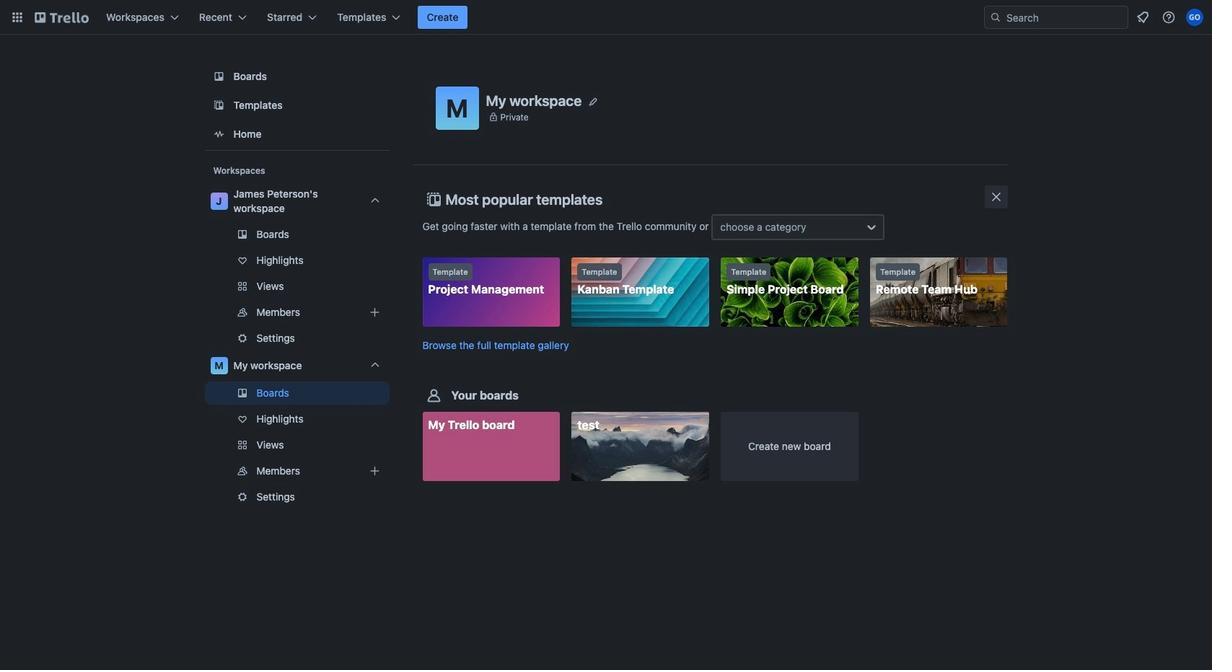 Task type: vqa. For each thing, say whether or not it's contained in the screenshot.
permissions
no



Task type: locate. For each thing, give the bounding box(es) containing it.
primary element
[[0, 0, 1213, 35]]

0 notifications image
[[1135, 9, 1152, 26]]

add image
[[366, 304, 384, 321]]

Search field
[[1002, 7, 1128, 27]]

template board image
[[210, 97, 228, 114]]



Task type: describe. For each thing, give the bounding box(es) containing it.
board image
[[210, 68, 228, 85]]

add image
[[366, 463, 384, 480]]

gary orlando (garyorlando) image
[[1187, 9, 1204, 26]]

open information menu image
[[1162, 10, 1177, 25]]

back to home image
[[35, 6, 89, 29]]

search image
[[990, 12, 1002, 23]]

home image
[[210, 126, 228, 143]]



